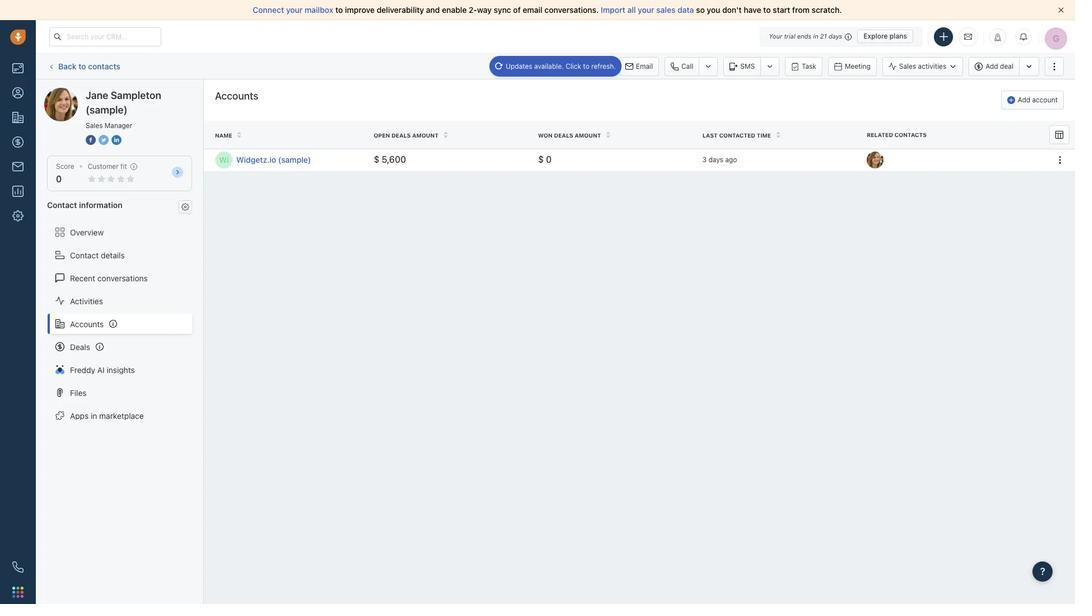 Task type: vqa. For each thing, say whether or not it's contained in the screenshot.
Jane Sampleton (sample)
yes



Task type: describe. For each thing, give the bounding box(es) containing it.
3
[[703, 156, 707, 164]]

way
[[477, 5, 492, 15]]

call button
[[665, 57, 699, 76]]

meeting button
[[828, 57, 877, 76]]

score 0
[[56, 162, 74, 184]]

back to contacts
[[58, 62, 120, 71]]

freddy
[[70, 366, 95, 375]]

task
[[802, 62, 817, 70]]

$ 0
[[538, 155, 552, 165]]

related
[[867, 132, 893, 139]]

apps in marketplace
[[70, 411, 144, 421]]

deliverability
[[377, 5, 424, 15]]

$ for $ 0
[[538, 155, 544, 165]]

sales
[[657, 5, 676, 15]]

5,600
[[382, 155, 406, 165]]

add account
[[1018, 96, 1058, 104]]

import
[[601, 5, 626, 15]]

recent
[[70, 274, 95, 283]]

to left start
[[764, 5, 771, 15]]

manager
[[105, 122, 132, 130]]

contact information
[[47, 201, 123, 210]]

updates available. click to refresh. link
[[490, 56, 622, 77]]

improve
[[345, 5, 375, 15]]

ai
[[97, 366, 105, 375]]

explore plans link
[[858, 30, 914, 43]]

to right the mailbox
[[336, 5, 343, 15]]

time
[[757, 132, 771, 139]]

apps
[[70, 411, 89, 421]]

updates available. click to refresh.
[[506, 62, 616, 70]]

information
[[79, 201, 123, 210]]

0 horizontal spatial accounts
[[70, 320, 104, 329]]

$ for $ 5,600
[[374, 155, 380, 165]]

import all your sales data link
[[601, 5, 696, 15]]

plans
[[890, 32, 907, 40]]

amount for won deals amount
[[575, 132, 601, 139]]

widgetz.io (sample)
[[236, 155, 311, 165]]

customer fit
[[88, 162, 127, 171]]

twitter circled image
[[99, 134, 109, 146]]

connect your mailbox link
[[253, 5, 336, 15]]

updates
[[506, 62, 533, 70]]

jane for jane sampleton (sample)
[[67, 87, 84, 97]]

meeting
[[845, 62, 871, 70]]

sms
[[741, 62, 755, 70]]

fit
[[120, 162, 127, 171]]

related contacts
[[867, 132, 927, 139]]

(sample) inside "link"
[[278, 155, 311, 165]]

sync
[[494, 5, 511, 15]]

recent conversations
[[70, 274, 148, 283]]

contact details
[[70, 251, 125, 260]]

explore
[[864, 32, 888, 40]]

task button
[[785, 57, 823, 76]]

call
[[682, 62, 694, 70]]

customer
[[88, 162, 119, 171]]

wi
[[219, 155, 229, 165]]

0 button
[[56, 174, 62, 184]]

add account button
[[1001, 91, 1064, 110]]

insights
[[107, 366, 135, 375]]

add for add account
[[1018, 96, 1031, 104]]

jane sampleton (sample)
[[67, 87, 159, 97]]

back to contacts link
[[47, 58, 121, 75]]

sampleton for jane sampleton (sample) sales manager
[[111, 90, 161, 101]]

details
[[101, 251, 125, 260]]

files
[[70, 389, 87, 398]]

scratch.
[[812, 5, 842, 15]]

back
[[58, 62, 77, 71]]

wi button
[[215, 151, 233, 169]]

freddy ai insights
[[70, 366, 135, 375]]

trial
[[784, 32, 796, 40]]

ends
[[798, 32, 812, 40]]

0 for score 0
[[56, 174, 62, 184]]

start
[[773, 5, 791, 15]]

have
[[744, 5, 762, 15]]

refresh.
[[592, 62, 616, 70]]

facebook circled image
[[86, 134, 96, 146]]

from
[[793, 5, 810, 15]]

(sample) for jane sampleton (sample) sales manager
[[86, 104, 128, 116]]

email
[[636, 62, 653, 70]]

so
[[696, 5, 705, 15]]

all
[[628, 5, 636, 15]]

mailbox
[[305, 5, 333, 15]]

don't
[[723, 5, 742, 15]]

activities
[[70, 297, 103, 306]]

deals
[[70, 343, 90, 352]]

call link
[[665, 57, 699, 76]]

open
[[374, 132, 390, 139]]

1 horizontal spatial accounts
[[215, 90, 259, 102]]



Task type: locate. For each thing, give the bounding box(es) containing it.
contacts up jane sampleton (sample)
[[88, 62, 120, 71]]

data
[[678, 5, 694, 15]]

accounts up name
[[215, 90, 259, 102]]

contacts
[[88, 62, 120, 71], [895, 132, 927, 139]]

$ down won at the right top of page
[[538, 155, 544, 165]]

1 horizontal spatial add
[[1018, 96, 1031, 104]]

days
[[829, 32, 843, 40], [709, 156, 724, 164]]

1 horizontal spatial 0
[[546, 155, 552, 165]]

0 horizontal spatial $
[[374, 155, 380, 165]]

0 horizontal spatial amount
[[412, 132, 439, 139]]

jane inside jane sampleton (sample) sales manager
[[86, 90, 108, 101]]

ago
[[726, 156, 737, 164]]

1 horizontal spatial in
[[814, 32, 819, 40]]

sales left activities
[[899, 62, 917, 71]]

amount for open deals amount
[[412, 132, 439, 139]]

(sample) inside jane sampleton (sample) sales manager
[[86, 104, 128, 116]]

email
[[523, 5, 543, 15]]

contact down '0' button
[[47, 201, 77, 210]]

1 vertical spatial contacts
[[895, 132, 927, 139]]

1 vertical spatial contact
[[70, 251, 99, 260]]

0 horizontal spatial add
[[986, 62, 999, 71]]

phone element
[[7, 557, 29, 579]]

0 horizontal spatial jane
[[67, 87, 84, 97]]

sampleton for jane sampleton (sample)
[[86, 87, 125, 97]]

contacts right related
[[895, 132, 927, 139]]

(sample) down jane sampleton (sample)
[[86, 104, 128, 116]]

1 vertical spatial 0
[[56, 174, 62, 184]]

jane sampleton (sample) sales manager
[[86, 90, 161, 130]]

last
[[703, 132, 718, 139]]

1 horizontal spatial contacts
[[895, 132, 927, 139]]

account
[[1033, 96, 1058, 104]]

close image
[[1059, 7, 1064, 13]]

0 vertical spatial sales
[[899, 62, 917, 71]]

1 amount from the left
[[412, 132, 439, 139]]

1 horizontal spatial amount
[[575, 132, 601, 139]]

won deals amount
[[538, 132, 601, 139]]

(sample) up manager
[[127, 87, 159, 97]]

deals right open
[[392, 132, 411, 139]]

0 vertical spatial 0
[[546, 155, 552, 165]]

jane down back to contacts
[[86, 90, 108, 101]]

deals for open
[[392, 132, 411, 139]]

0 horizontal spatial deals
[[392, 132, 411, 139]]

1 vertical spatial in
[[91, 411, 97, 421]]

sampleton up manager
[[111, 90, 161, 101]]

1 horizontal spatial jane
[[86, 90, 108, 101]]

sms button
[[724, 57, 761, 76]]

1 vertical spatial sales
[[86, 122, 103, 130]]

won
[[538, 132, 553, 139]]

sampleton down back to contacts
[[86, 87, 125, 97]]

to
[[336, 5, 343, 15], [764, 5, 771, 15], [79, 62, 86, 71], [583, 62, 590, 70]]

2 deals from the left
[[554, 132, 574, 139]]

your trial ends in 21 days
[[769, 32, 843, 40]]

click
[[566, 62, 581, 70]]

1 horizontal spatial your
[[638, 5, 655, 15]]

(sample) right widgetz.io
[[278, 155, 311, 165]]

widgetz.io
[[236, 155, 276, 165]]

contacted
[[719, 132, 756, 139]]

and
[[426, 5, 440, 15]]

explore plans
[[864, 32, 907, 40]]

1 $ from the left
[[374, 155, 380, 165]]

send email image
[[965, 32, 972, 41]]

name
[[215, 132, 232, 139]]

2 vertical spatial (sample)
[[278, 155, 311, 165]]

days right 3 on the top right of page
[[709, 156, 724, 164]]

last contacted time
[[703, 132, 771, 139]]

2 $ from the left
[[538, 155, 544, 165]]

1 horizontal spatial sales
[[899, 62, 917, 71]]

0 vertical spatial accounts
[[215, 90, 259, 102]]

0 horizontal spatial days
[[709, 156, 724, 164]]

1 horizontal spatial $
[[538, 155, 544, 165]]

your
[[286, 5, 303, 15], [638, 5, 655, 15]]

in left "21"
[[814, 32, 819, 40]]

0 vertical spatial days
[[829, 32, 843, 40]]

jane down the back
[[67, 87, 84, 97]]

2-
[[469, 5, 477, 15]]

0 down score
[[56, 174, 62, 184]]

21
[[821, 32, 827, 40]]

0 vertical spatial contact
[[47, 201, 77, 210]]

3 days ago
[[703, 156, 737, 164]]

1 vertical spatial days
[[709, 156, 724, 164]]

conversations.
[[545, 5, 599, 15]]

accounts down activities
[[70, 320, 104, 329]]

your
[[769, 32, 783, 40]]

1 vertical spatial accounts
[[70, 320, 104, 329]]

(sample) for jane sampleton (sample)
[[127, 87, 159, 97]]

0 vertical spatial add
[[986, 62, 999, 71]]

$ left 5,600 on the left of the page
[[374, 155, 380, 165]]

open deals amount
[[374, 132, 439, 139]]

1 your from the left
[[286, 5, 303, 15]]

add inside "button"
[[986, 62, 999, 71]]

2 amount from the left
[[575, 132, 601, 139]]

in
[[814, 32, 819, 40], [91, 411, 97, 421]]

contact for contact details
[[70, 251, 99, 260]]

days right "21"
[[829, 32, 843, 40]]

2 your from the left
[[638, 5, 655, 15]]

to right click
[[583, 62, 590, 70]]

0 horizontal spatial sales
[[86, 122, 103, 130]]

0 down won at the right top of page
[[546, 155, 552, 165]]

0 vertical spatial contacts
[[88, 62, 120, 71]]

what's new image
[[994, 33, 1002, 41]]

sales activities
[[899, 62, 947, 71]]

of
[[513, 5, 521, 15]]

your left the mailbox
[[286, 5, 303, 15]]

contact for contact information
[[47, 201, 77, 210]]

jane for jane sampleton (sample) sales manager
[[86, 90, 108, 101]]

add inside button
[[1018, 96, 1031, 104]]

contact up recent at the top of page
[[70, 251, 99, 260]]

amount right won at the right top of page
[[575, 132, 601, 139]]

0 vertical spatial (sample)
[[127, 87, 159, 97]]

1 vertical spatial add
[[1018, 96, 1031, 104]]

0 horizontal spatial contacts
[[88, 62, 120, 71]]

0 horizontal spatial your
[[286, 5, 303, 15]]

overview
[[70, 228, 104, 237]]

freshworks switcher image
[[12, 587, 24, 599]]

connect
[[253, 5, 284, 15]]

0 vertical spatial in
[[814, 32, 819, 40]]

deals for won
[[554, 132, 574, 139]]

1 horizontal spatial days
[[829, 32, 843, 40]]

sales up facebook circled image
[[86, 122, 103, 130]]

0 horizontal spatial 0
[[56, 174, 62, 184]]

enable
[[442, 5, 467, 15]]

linkedin circled image
[[111, 134, 122, 146]]

mng settings image
[[181, 203, 189, 211]]

Search your CRM... text field
[[49, 27, 161, 46]]

sampleton
[[86, 87, 125, 97], [111, 90, 161, 101]]

your right all
[[638, 5, 655, 15]]

conversations
[[97, 274, 148, 283]]

1 horizontal spatial deals
[[554, 132, 574, 139]]

deals
[[392, 132, 411, 139], [554, 132, 574, 139]]

$ 5,600
[[374, 155, 406, 165]]

0 inside score 0
[[56, 174, 62, 184]]

amount right open
[[412, 132, 439, 139]]

0 for $ 0
[[546, 155, 552, 165]]

add deal button
[[969, 57, 1020, 76]]

add left deal
[[986, 62, 999, 71]]

add for add deal
[[986, 62, 999, 71]]

activities
[[918, 62, 947, 71]]

email button
[[619, 57, 659, 76]]

0 horizontal spatial in
[[91, 411, 97, 421]]

marketplace
[[99, 411, 144, 421]]

deal
[[1001, 62, 1014, 71]]

sales inside jane sampleton (sample) sales manager
[[86, 122, 103, 130]]

sampleton inside jane sampleton (sample) sales manager
[[111, 90, 161, 101]]

you
[[707, 5, 721, 15]]

score
[[56, 162, 74, 171]]

deals right won at the right top of page
[[554, 132, 574, 139]]

connect your mailbox to improve deliverability and enable 2-way sync of email conversations. import all your sales data so you don't have to start from scratch.
[[253, 5, 842, 15]]

in right the apps
[[91, 411, 97, 421]]

1 vertical spatial (sample)
[[86, 104, 128, 116]]

1 deals from the left
[[392, 132, 411, 139]]

add left account
[[1018, 96, 1031, 104]]

phone image
[[12, 562, 24, 574]]

to right the back
[[79, 62, 86, 71]]

add
[[986, 62, 999, 71], [1018, 96, 1031, 104]]



